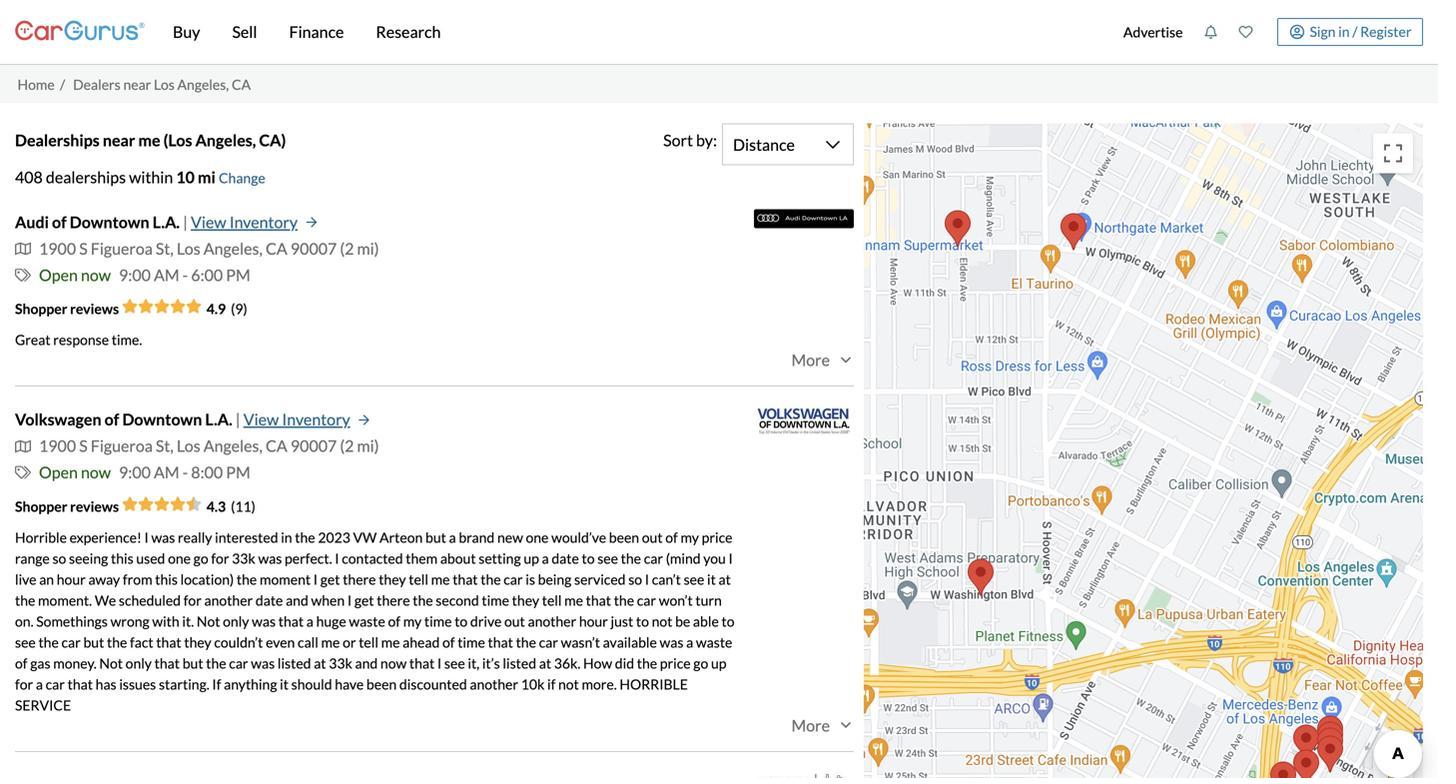 Task type: describe. For each thing, give the bounding box(es) containing it.
mi
[[198, 167, 216, 187]]

home
[[17, 76, 55, 93]]

view inventory link for open now 9:00 am - 6:00 pm
[[191, 209, 318, 236]]

10
[[176, 167, 195, 187]]

car left is
[[504, 571, 523, 588]]

of right volkswagen at the bottom
[[105, 410, 119, 429]]

vw
[[353, 529, 377, 546]]

drive
[[471, 613, 502, 630]]

buy
[[173, 22, 200, 41]]

1 vertical spatial another
[[528, 613, 577, 630]]

angeles, up change
[[195, 130, 256, 150]]

408 dealerships within 10 mi change
[[15, 167, 266, 187]]

(2 for 9:00 am - 8:00 pm
[[340, 436, 354, 456]]

was up even
[[252, 613, 276, 630]]

1 horizontal spatial one
[[526, 529, 549, 546]]

1 vertical spatial near
[[103, 130, 135, 150]]

0 vertical spatial go
[[194, 550, 208, 567]]

los angeles chrysler jeep dodge ram image
[[1271, 762, 1297, 778]]

menu bar containing buy
[[145, 0, 1114, 64]]

i left 'can't'
[[645, 571, 650, 588]]

me down being
[[565, 592, 584, 609]]

see down the on.
[[15, 634, 36, 651]]

1 vertical spatial price
[[660, 655, 691, 672]]

a down gas
[[36, 676, 43, 693]]

0 vertical spatial out
[[642, 529, 663, 546]]

dealerships
[[46, 167, 126, 187]]

the left moment
[[237, 571, 257, 588]]

has
[[96, 676, 117, 693]]

horrible
[[620, 676, 688, 693]]

10k
[[521, 676, 545, 693]]

horrible
[[15, 529, 67, 546]]

the up 10k
[[516, 634, 537, 651]]

in inside menu item
[[1339, 23, 1351, 40]]

the left second
[[413, 592, 433, 609]]

1 vertical spatial get
[[355, 592, 374, 609]]

am for 8:00
[[154, 463, 179, 482]]

i up discounted
[[438, 655, 442, 672]]

with
[[152, 613, 180, 630]]

1 horizontal spatial go
[[694, 655, 709, 672]]

1 vertical spatial there
[[377, 592, 410, 609]]

tags image
[[15, 267, 31, 283]]

wrong
[[110, 613, 150, 630]]

the up 'perfect.'
[[295, 529, 315, 546]]

of right "ahead"
[[443, 634, 455, 651]]

time.
[[112, 331, 142, 348]]

1 vertical spatial so
[[629, 571, 643, 588]]

(mind
[[666, 550, 701, 567]]

0 vertical spatial date
[[552, 550, 579, 567]]

mi) for open now 9:00 am - 6:00 pm
[[357, 239, 379, 258]]

great response time.
[[15, 331, 142, 348]]

inventory for 9:00 am - 6:00 pm
[[230, 212, 298, 232]]

am for 6:00
[[154, 265, 179, 285]]

car up 36k.
[[539, 634, 559, 651]]

that up it's
[[488, 634, 514, 651]]

great
[[15, 331, 51, 348]]

i down 'perfect.'
[[314, 571, 318, 588]]

figueroa for 9:00 am - 8:00 pm
[[91, 436, 153, 456]]

0 vertical spatial near
[[123, 76, 151, 93]]

home link
[[17, 76, 55, 93]]

able
[[693, 613, 719, 630]]

i down 2023 on the bottom of page
[[335, 550, 339, 567]]

dealerships near me (los angeles, ca)
[[15, 130, 286, 150]]

that down "money."
[[68, 676, 93, 693]]

ahead
[[403, 634, 440, 651]]

service
[[15, 697, 71, 714]]

1900 for open now 9:00 am - 8:00 pm
[[39, 436, 76, 456]]

0 vertical spatial los
[[154, 76, 175, 93]]

2 vertical spatial they
[[184, 634, 212, 651]]

los for audi of downtown l.a.
[[177, 239, 200, 258]]

finance button
[[273, 0, 360, 64]]

1 vertical spatial waste
[[696, 634, 733, 651]]

shopper for open now 9:00 am - 6:00 pm
[[15, 300, 67, 317]]

open now 9:00 am - 6:00 pm
[[39, 265, 251, 285]]

volkswagen
[[15, 410, 102, 429]]

1 horizontal spatial at
[[539, 655, 552, 672]]

2 horizontal spatial tell
[[542, 592, 562, 609]]

0 horizontal spatial /
[[60, 76, 65, 93]]

car up 'can't'
[[644, 550, 664, 567]]

map region
[[864, 123, 1424, 778]]

in inside horrible experience! i was really interested in the 2023 vw arteon but a brand new one would've been out of my price range so seeing this used one go for 33k was perfect. i contacted them about setting up a date to see the car (mind you i live an hour away from this location) the moment i get there they tell me that the car is being serviced so i can't see it at the moment. we scheduled for another date and when i get there the second time they tell me that the car won't turn on. somethings wrong with it. not only was that a huge waste of my time to drive out another hour just to not be able to see the car but the fact that they couldn't even call me or tell me ahead of time that the car wasn't available was a waste of gas money. not only that but the car was listed at 33k and now that i see it, it's listed at 36k. how did the price go up for a car that has issues starting. if anything it should have been discounted another 10k if not more. horrible service
[[281, 529, 292, 546]]

sell
[[232, 22, 257, 41]]

me left (los
[[138, 130, 160, 150]]

advertise link
[[1114, 4, 1194, 60]]

1 vertical spatial for
[[184, 592, 202, 609]]

mi) for open now 9:00 am - 8:00 pm
[[357, 436, 379, 456]]

0 horizontal spatial at
[[314, 655, 326, 672]]

from
[[123, 571, 152, 588]]

moment
[[260, 571, 311, 588]]

to down second
[[455, 613, 468, 630]]

response
[[53, 331, 109, 348]]

view inventory for open now 9:00 am - 6:00 pm
[[191, 212, 298, 232]]

0 horizontal spatial but
[[83, 634, 104, 651]]

downtown for 9:00 am - 6:00 pm
[[70, 212, 150, 232]]

sign in / register
[[1311, 23, 1412, 40]]

1 vertical spatial time
[[425, 613, 452, 630]]

that down "serviced"
[[586, 592, 612, 609]]

angeles, up 8:00
[[204, 436, 263, 456]]

open for open now 9:00 am - 6:00 pm
[[39, 265, 78, 285]]

research button
[[360, 0, 457, 64]]

setting
[[479, 550, 521, 567]]

even
[[266, 634, 295, 651]]

reviews for 9:00 am - 8:00 pm
[[70, 498, 119, 515]]

if
[[212, 676, 221, 693]]

somethings
[[36, 613, 108, 630]]

the left fact
[[107, 634, 127, 651]]

2 vertical spatial but
[[183, 655, 203, 672]]

if
[[548, 676, 556, 693]]

0 vertical spatial they
[[379, 571, 406, 588]]

1 vertical spatial it
[[280, 676, 289, 693]]

90007 for 9:00 am - 6:00 pm
[[291, 239, 337, 258]]

used
[[136, 550, 165, 567]]

more button for 9:00 am - 8:00 pm
[[792, 716, 854, 735]]

0 vertical spatial and
[[286, 592, 309, 609]]

1900 s figueroa st, los angeles, ca 90007         (2 mi) for 8:00
[[39, 436, 379, 456]]

issues
[[119, 676, 156, 693]]

0 horizontal spatial waste
[[349, 613, 386, 630]]

was up used
[[151, 529, 175, 546]]

second
[[436, 592, 479, 609]]

2 vertical spatial for
[[15, 676, 33, 693]]

0 vertical spatial but
[[426, 529, 447, 546]]

1 vertical spatial not
[[99, 655, 123, 672]]

1 vertical spatial up
[[711, 655, 727, 672]]

1 horizontal spatial only
[[223, 613, 249, 630]]

1 horizontal spatial and
[[355, 655, 378, 672]]

when
[[311, 592, 345, 609]]

0 horizontal spatial there
[[343, 571, 376, 588]]

new
[[498, 529, 523, 546]]

0 vertical spatial hour
[[57, 571, 86, 588]]

dealerships
[[15, 130, 100, 150]]

- for 8:00
[[183, 463, 188, 482]]

see up "serviced"
[[598, 550, 619, 567]]

kia downtown la image
[[1294, 750, 1320, 778]]

1 vertical spatial they
[[512, 592, 540, 609]]

1 horizontal spatial my
[[681, 529, 699, 546]]

me left "ahead"
[[381, 634, 400, 651]]

1 horizontal spatial this
[[155, 571, 178, 588]]

really
[[178, 529, 212, 546]]

car down couldn't
[[229, 655, 248, 672]]

1 vertical spatial not
[[559, 676, 579, 693]]

of up "(mind"
[[666, 529, 678, 546]]

audi of downtown l.a. logo image
[[754, 209, 854, 228]]

turn
[[696, 592, 722, 609]]

moment.
[[38, 592, 92, 609]]

0 horizontal spatial this
[[111, 550, 134, 567]]

change
[[219, 169, 266, 186]]

that up even
[[279, 613, 304, 630]]

sort by:
[[664, 130, 717, 150]]

1 vertical spatial out
[[505, 613, 525, 630]]

2 listed from the left
[[503, 655, 537, 672]]

- for 6:00
[[183, 265, 188, 285]]

408
[[15, 167, 43, 187]]

them
[[406, 550, 438, 567]]

angeles, up 6:00
[[204, 239, 263, 258]]

more button for 9:00 am - 6:00 pm
[[792, 350, 854, 370]]

of right audi
[[52, 212, 67, 232]]

car down somethings
[[61, 634, 81, 651]]

audi
[[15, 212, 49, 232]]

sign in / register menu item
[[1264, 18, 1424, 46]]

0 vertical spatial been
[[609, 529, 640, 546]]

0 vertical spatial ca
[[232, 76, 251, 93]]

open for open now 9:00 am - 8:00 pm
[[39, 463, 78, 482]]

1 vertical spatial been
[[367, 676, 397, 693]]

car down 'can't'
[[637, 592, 657, 609]]

have
[[335, 676, 364, 693]]

shopper for open now 9:00 am - 8:00 pm
[[15, 498, 67, 515]]

advertise
[[1124, 23, 1184, 40]]

4.3
[[207, 498, 226, 515]]

los for volkswagen of downtown l.a.
[[177, 436, 200, 456]]

i right the 'you'
[[729, 550, 733, 567]]

0 vertical spatial time
[[482, 592, 510, 609]]

0 vertical spatial get
[[321, 571, 340, 588]]

1 horizontal spatial not
[[197, 613, 220, 630]]

view inventory link for open now 9:00 am - 8:00 pm
[[244, 407, 370, 433]]

0 horizontal spatial only
[[126, 655, 152, 672]]

pm for 9:00 am - 8:00 pm
[[226, 463, 251, 482]]

1 vertical spatial hour
[[579, 613, 608, 630]]

angle down image for 9:00 am - 8:00 pm
[[838, 718, 854, 734]]

downtown for 9:00 am - 8:00 pm
[[122, 410, 202, 429]]

sell button
[[216, 0, 273, 64]]

see down "(mind"
[[684, 571, 705, 588]]

discounted
[[400, 676, 467, 693]]

contacted
[[342, 550, 403, 567]]

(11)
[[231, 498, 256, 515]]

view for audi of downtown l.a. |
[[191, 212, 226, 232]]

me left or
[[321, 634, 340, 651]]

menu containing sign in / register
[[1114, 4, 1424, 60]]

fact
[[130, 634, 154, 651]]

0 horizontal spatial another
[[204, 592, 253, 609]]

0 vertical spatial for
[[211, 550, 229, 567]]

about
[[441, 550, 476, 567]]

(9)
[[231, 300, 248, 317]]

of left gas
[[15, 655, 27, 672]]

| for audi of downtown l.a. |
[[183, 212, 188, 232]]

horrible experience! i was really interested in the 2023 vw arteon but a brand new one would've been out of my price range so seeing this used one go for 33k was perfect. i contacted them about setting up a date to see the car (mind you i live an hour away from this location) the moment i get there they tell me that the car is being serviced so i can't see it at the moment. we scheduled for another date and when i get there the second time they tell me that the car won't turn on. somethings wrong with it. not only was that a huge waste of my time to drive out another hour just to not be able to see the car but the fact that they couldn't even call me or tell me ahead of time that the car wasn't available was a waste of gas money. not only that but the car was listed at 33k and now that i see it, it's listed at 36k. how did the price go up for a car that has issues starting. if anything it should have been discounted another 10k if not more. horrible service
[[15, 529, 735, 714]]

1 horizontal spatial another
[[470, 676, 519, 693]]

4.9
[[207, 300, 226, 317]]

(los
[[163, 130, 192, 150]]

eden motor group image
[[945, 210, 971, 247]]

was down be
[[660, 634, 684, 651]]

me up second
[[431, 571, 450, 588]]

of right huge
[[388, 613, 401, 630]]

s for audi
[[79, 239, 88, 258]]

research
[[376, 22, 441, 41]]

ca for volkswagen of downtown l.a. |
[[266, 436, 288, 456]]

a down be
[[687, 634, 694, 651]]

location)
[[181, 571, 234, 588]]

1 vertical spatial 33k
[[329, 655, 353, 672]]

6:00
[[191, 265, 223, 285]]

view inventory for open now 9:00 am - 8:00 pm
[[244, 410, 350, 429]]

tags image
[[15, 465, 31, 481]]

to right just
[[636, 613, 649, 630]]

within
[[129, 167, 173, 187]]

a up call
[[307, 613, 314, 630]]

more for 9:00 am - 8:00 pm
[[792, 716, 830, 735]]

scheduled
[[119, 592, 181, 609]]

0 vertical spatial tell
[[409, 571, 429, 588]]

0 horizontal spatial tell
[[359, 634, 379, 651]]

a up about
[[449, 529, 456, 546]]

being
[[538, 571, 572, 588]]

was up moment
[[258, 550, 282, 567]]

experience!
[[70, 529, 142, 546]]

that down the with
[[156, 634, 182, 651]]

anything
[[224, 676, 277, 693]]

just
[[611, 613, 634, 630]]



Task type: vqa. For each thing, say whether or not it's contained in the screenshot.
the topmost angle down Image
yes



Task type: locate. For each thing, give the bounding box(es) containing it.
0 horizontal spatial arrow right image
[[306, 217, 318, 229]]

the down live on the left
[[15, 592, 35, 609]]

1 s from the top
[[79, 239, 88, 258]]

36k.
[[554, 655, 581, 672]]

0 vertical spatial shopper reviews
[[15, 300, 122, 317]]

that down "ahead"
[[410, 655, 435, 672]]

2 1900 from the top
[[39, 436, 76, 456]]

0 horizontal spatial out
[[505, 613, 525, 630]]

pm right 8:00
[[226, 463, 251, 482]]

but
[[426, 529, 447, 546], [83, 634, 104, 651], [183, 655, 203, 672]]

1 shopper from the top
[[15, 300, 67, 317]]

l.a. for volkswagen of downtown l.a.
[[205, 410, 233, 429]]

1 angle down image from the top
[[838, 352, 854, 368]]

listed up 10k
[[503, 655, 537, 672]]

1 more button from the top
[[792, 350, 854, 370]]

would've
[[552, 529, 607, 546]]

2 horizontal spatial they
[[512, 592, 540, 609]]

more up the porsche downtown la logo
[[792, 716, 830, 735]]

0 vertical spatial more button
[[792, 350, 854, 370]]

9:00 for 9:00 am - 6:00 pm
[[119, 265, 151, 285]]

it's
[[483, 655, 500, 672]]

2 st, from the top
[[156, 436, 174, 456]]

angeles, down buy dropdown button
[[177, 76, 229, 93]]

they down "it."
[[184, 634, 212, 651]]

angle down image up the porsche downtown la logo
[[838, 718, 854, 734]]

2 shopper reviews from the top
[[15, 498, 122, 515]]

to
[[582, 550, 595, 567], [455, 613, 468, 630], [636, 613, 649, 630], [722, 613, 735, 630]]

in up 'perfect.'
[[281, 529, 292, 546]]

live
[[15, 571, 36, 588]]

waste down 'able'
[[696, 634, 733, 651]]

1 horizontal spatial hour
[[579, 613, 608, 630]]

open notifications image
[[1205, 25, 1219, 39]]

price
[[702, 529, 733, 546], [660, 655, 691, 672]]

they down is
[[512, 592, 540, 609]]

i up used
[[144, 529, 149, 546]]

dealers
[[73, 76, 121, 93]]

0 vertical spatial not
[[652, 613, 673, 630]]

we
[[95, 592, 116, 609]]

angle down image up volkswagen of downtown l.a. logo
[[838, 352, 854, 368]]

arteon
[[380, 529, 423, 546]]

saved cars image
[[1240, 25, 1254, 39]]

1 horizontal spatial date
[[552, 550, 579, 567]]

the up "serviced"
[[621, 550, 642, 567]]

0 horizontal spatial my
[[403, 613, 422, 630]]

map image
[[15, 241, 31, 257]]

1 horizontal spatial 33k
[[329, 655, 353, 672]]

1900 s figueroa st, los angeles, ca 90007         (2 mi) for 6:00
[[39, 239, 379, 258]]

huge
[[316, 613, 346, 630]]

2 pm from the top
[[226, 463, 251, 482]]

33k
[[232, 550, 256, 567], [329, 655, 353, 672]]

at down the 'you'
[[719, 571, 731, 588]]

should
[[291, 676, 332, 693]]

inventory for 9:00 am - 8:00 pm
[[282, 410, 350, 429]]

open now 9:00 am - 8:00 pm
[[39, 463, 251, 482]]

date
[[552, 550, 579, 567], [256, 592, 283, 609]]

ca for audi of downtown l.a. |
[[266, 239, 288, 258]]

/
[[1353, 23, 1358, 40], [60, 76, 65, 93]]

2 horizontal spatial another
[[528, 613, 577, 630]]

that down about
[[453, 571, 478, 588]]

arrow right image for 9:00 am - 6:00 pm
[[306, 217, 318, 229]]

the up gas
[[38, 634, 59, 651]]

1900 s figueroa st, los angeles, ca 90007         (2 mi)
[[39, 239, 379, 258], [39, 436, 379, 456]]

0 horizontal spatial up
[[524, 550, 539, 567]]

1 vertical spatial view inventory link
[[244, 407, 370, 433]]

audi of downtown l.a. image
[[1318, 716, 1344, 753]]

2023
[[318, 529, 351, 546]]

another down location)
[[204, 592, 253, 609]]

view down mi
[[191, 212, 226, 232]]

now down "ahead"
[[381, 655, 407, 672]]

home / dealers near los angeles, ca
[[17, 76, 251, 93]]

the down setting on the bottom of page
[[481, 571, 501, 588]]

2 open from the top
[[39, 463, 78, 482]]

2 vertical spatial ca
[[266, 436, 288, 456]]

1 listed from the left
[[278, 655, 311, 672]]

waste up or
[[349, 613, 386, 630]]

1 90007 from the top
[[291, 239, 337, 258]]

the up horrible
[[637, 655, 658, 672]]

0 horizontal spatial it
[[280, 676, 289, 693]]

33k down the "interested"
[[232, 550, 256, 567]]

volkswagen of downtown l.a. image
[[1318, 722, 1344, 759]]

2 figueroa from the top
[[91, 436, 153, 456]]

figueroa for 9:00 am - 6:00 pm
[[91, 239, 153, 258]]

hour up moment.
[[57, 571, 86, 588]]

- left 8:00
[[183, 463, 188, 482]]

1 vertical spatial 1900 s figueroa st, los angeles, ca 90007         (2 mi)
[[39, 436, 379, 456]]

for up location)
[[211, 550, 229, 567]]

0 vertical spatial reviews
[[70, 300, 119, 317]]

8:00
[[191, 463, 223, 482]]

1 vertical spatial shopper reviews
[[15, 498, 122, 515]]

starting.
[[159, 676, 210, 693]]

1 vertical spatial my
[[403, 613, 422, 630]]

1 vertical spatial angle down image
[[838, 718, 854, 734]]

1 vertical spatial view inventory
[[244, 410, 350, 429]]

sort
[[664, 130, 693, 150]]

2 vertical spatial time
[[458, 634, 486, 651]]

only up issues
[[126, 655, 152, 672]]

open right tags image
[[39, 265, 78, 285]]

1 horizontal spatial up
[[711, 655, 727, 672]]

1 horizontal spatial get
[[355, 592, 374, 609]]

0 vertical spatial now
[[81, 265, 111, 285]]

1 shopper reviews from the top
[[15, 300, 122, 317]]

1 horizontal spatial /
[[1353, 23, 1358, 40]]

0 vertical spatial up
[[524, 550, 539, 567]]

1 vertical spatial los
[[177, 239, 200, 258]]

listed down call
[[278, 655, 311, 672]]

downtown
[[70, 212, 150, 232], [122, 410, 202, 429]]

date down moment
[[256, 592, 283, 609]]

so up 'an'
[[52, 550, 66, 567]]

90007 for 9:00 am - 8:00 pm
[[291, 436, 337, 456]]

how
[[584, 655, 613, 672]]

4.9 (9)
[[207, 300, 248, 317]]

interested
[[215, 529, 278, 546]]

serviced
[[575, 571, 626, 588]]

for
[[211, 550, 229, 567], [184, 592, 202, 609], [15, 676, 33, 693]]

porsche downtown la logo image
[[754, 772, 854, 778]]

0 vertical spatial view
[[191, 212, 226, 232]]

now inside horrible experience! i was really interested in the 2023 vw arteon but a brand new one would've been out of my price range so seeing this used one go for 33k was perfect. i contacted them about setting up a date to see the car (mind you i live an hour away from this location) the moment i get there they tell me that the car is being serviced so i can't see it at the moment. we scheduled for another date and when i get there the second time they tell me that the car won't turn on. somethings wrong with it. not only was that a huge waste of my time to drive out another hour just to not be able to see the car but the fact that they couldn't even call me or tell me ahead of time that the car wasn't available was a waste of gas money. not only that but the car was listed at 33k and now that i see it, it's listed at 36k. how did the price go up for a car that has issues starting. if anything it should have been discounted another 10k if not more. horrible service
[[381, 655, 407, 672]]

map image
[[15, 438, 31, 454]]

0 vertical spatial not
[[197, 613, 220, 630]]

2 (2 from the top
[[340, 436, 354, 456]]

auto connections image
[[968, 559, 994, 596]]

range
[[15, 550, 50, 567]]

more button up volkswagen of downtown l.a. logo
[[792, 350, 854, 370]]

/ right home link
[[60, 76, 65, 93]]

arrow right image for 9:00 am - 8:00 pm
[[358, 414, 370, 426]]

gas
[[30, 655, 51, 672]]

0 horizontal spatial |
[[183, 212, 188, 232]]

los up 6:00
[[177, 239, 200, 258]]

more button
[[792, 350, 854, 370], [792, 716, 854, 735]]

i right when
[[348, 592, 352, 609]]

0 vertical spatial view inventory link
[[191, 209, 318, 236]]

|
[[183, 212, 188, 232], [236, 410, 240, 429]]

only up couldn't
[[223, 613, 249, 630]]

pm for 9:00 am - 6:00 pm
[[226, 265, 251, 285]]

2 - from the top
[[183, 463, 188, 482]]

0 vertical spatial 9:00
[[119, 265, 151, 285]]

los up 8:00
[[177, 436, 200, 456]]

toyota of downtown l.a. image
[[1294, 725, 1320, 762]]

1 vertical spatial date
[[256, 592, 283, 609]]

1 vertical spatial view
[[244, 410, 279, 429]]

1900 s figueroa st, los angeles, ca 90007         (2 mi) up 8:00
[[39, 436, 379, 456]]

1900
[[39, 239, 76, 258], [39, 436, 76, 456]]

another
[[204, 592, 253, 609], [528, 613, 577, 630], [470, 676, 519, 693]]

more for 9:00 am - 6:00 pm
[[792, 350, 830, 370]]

1 vertical spatial one
[[168, 550, 191, 567]]

it up "turn" in the bottom of the page
[[708, 571, 716, 588]]

hour
[[57, 571, 86, 588], [579, 613, 608, 630]]

0 vertical spatial another
[[204, 592, 253, 609]]

2 reviews from the top
[[70, 498, 119, 515]]

can't
[[652, 571, 681, 588]]

the up if
[[206, 655, 226, 672]]

view for volkswagen of downtown l.a. |
[[244, 410, 279, 429]]

2 90007 from the top
[[291, 436, 337, 456]]

mi)
[[357, 239, 379, 258], [357, 436, 379, 456]]

but up "money."
[[83, 634, 104, 651]]

it
[[708, 571, 716, 588], [280, 676, 289, 693]]

the
[[295, 529, 315, 546], [621, 550, 642, 567], [237, 571, 257, 588], [481, 571, 501, 588], [15, 592, 35, 609], [413, 592, 433, 609], [614, 592, 635, 609], [38, 634, 59, 651], [107, 634, 127, 651], [516, 634, 537, 651], [206, 655, 226, 672], [637, 655, 658, 672]]

1 vertical spatial -
[[183, 463, 188, 482]]

not left be
[[652, 613, 673, 630]]

0 horizontal spatial date
[[256, 592, 283, 609]]

0 vertical spatial shopper
[[15, 300, 67, 317]]

- left 6:00
[[183, 265, 188, 285]]

ford of downtown la image
[[1318, 736, 1344, 773]]

volkswagen of downtown l.a. logo image
[[754, 407, 854, 436]]

shopper reviews for open now 9:00 am - 8:00 pm
[[15, 498, 122, 515]]

1 horizontal spatial it
[[708, 571, 716, 588]]

so
[[52, 550, 66, 567], [629, 571, 643, 588]]

a up being
[[542, 550, 549, 567]]

2 vertical spatial now
[[381, 655, 407, 672]]

l.a. up 8:00
[[205, 410, 233, 429]]

call
[[298, 634, 319, 651]]

(2 for 9:00 am - 6:00 pm
[[340, 239, 354, 258]]

0 horizontal spatial 33k
[[232, 550, 256, 567]]

0 vertical spatial mi)
[[357, 239, 379, 258]]

tell right or
[[359, 634, 379, 651]]

0 horizontal spatial been
[[367, 676, 397, 693]]

menu bar
[[145, 0, 1114, 64]]

you
[[704, 550, 726, 567]]

0 vertical spatial this
[[111, 550, 134, 567]]

1 open from the top
[[39, 265, 78, 285]]

but up starting. on the bottom of the page
[[183, 655, 203, 672]]

that up starting. on the bottom of the page
[[155, 655, 180, 672]]

been right would've
[[609, 529, 640, 546]]

1 st, from the top
[[156, 239, 174, 258]]

it,
[[468, 655, 480, 672]]

user icon image
[[1290, 24, 1305, 39]]

another down it's
[[470, 676, 519, 693]]

1 figueroa from the top
[[91, 239, 153, 258]]

not right if
[[559, 676, 579, 693]]

2 1900 s figueroa st, los angeles, ca 90007         (2 mi) from the top
[[39, 436, 379, 456]]

of
[[52, 212, 67, 232], [105, 410, 119, 429], [666, 529, 678, 546], [388, 613, 401, 630], [443, 634, 455, 651], [15, 655, 27, 672]]

that
[[453, 571, 478, 588], [586, 592, 612, 609], [279, 613, 304, 630], [156, 634, 182, 651], [488, 634, 514, 651], [155, 655, 180, 672], [410, 655, 435, 672], [68, 676, 93, 693]]

cargurus logo homepage link link
[[15, 3, 145, 60]]

9:00 for 9:00 am - 8:00 pm
[[119, 463, 151, 482]]

more.
[[582, 676, 617, 693]]

but up them
[[426, 529, 447, 546]]

volkswagen of downtown l.a. |
[[15, 410, 240, 429]]

inventory
[[230, 212, 298, 232], [282, 410, 350, 429]]

1 vertical spatial tell
[[542, 592, 562, 609]]

1 vertical spatial (2
[[340, 436, 354, 456]]

0 vertical spatial -
[[183, 265, 188, 285]]

now for 9:00 am - 6:00 pm
[[81, 265, 111, 285]]

one down really
[[168, 550, 191, 567]]

0 vertical spatial inventory
[[230, 212, 298, 232]]

angle down image for 9:00 am - 6:00 pm
[[838, 352, 854, 368]]

view inventory
[[191, 212, 298, 232], [244, 410, 350, 429]]

0 vertical spatial 1900
[[39, 239, 76, 258]]

my up "ahead"
[[403, 613, 422, 630]]

car up service
[[46, 676, 65, 693]]

1 horizontal spatial been
[[609, 529, 640, 546]]

another up wasn't
[[528, 613, 577, 630]]

am
[[154, 265, 179, 285], [154, 463, 179, 482]]

1 vertical spatial inventory
[[282, 410, 350, 429]]

1 1900 from the top
[[39, 239, 76, 258]]

0 horizontal spatial hour
[[57, 571, 86, 588]]

go down really
[[194, 550, 208, 567]]

to down would've
[[582, 550, 595, 567]]

2 more from the top
[[792, 716, 830, 735]]

1 9:00 from the top
[[119, 265, 151, 285]]

1 horizontal spatial not
[[652, 613, 673, 630]]

2 s from the top
[[79, 436, 88, 456]]

the up just
[[614, 592, 635, 609]]

1 vertical spatial shopper
[[15, 498, 67, 515]]

2 angle down image from the top
[[838, 718, 854, 734]]

2 am from the top
[[154, 463, 179, 482]]

0 horizontal spatial they
[[184, 634, 212, 651]]

0 horizontal spatial one
[[168, 550, 191, 567]]

0 vertical spatial 33k
[[232, 550, 256, 567]]

a
[[449, 529, 456, 546], [542, 550, 549, 567], [307, 613, 314, 630], [687, 634, 694, 651], [36, 676, 43, 693]]

angeles,
[[177, 76, 229, 93], [195, 130, 256, 150], [204, 239, 263, 258], [204, 436, 263, 456]]

figueroa
[[91, 239, 153, 258], [91, 436, 153, 456]]

i
[[144, 529, 149, 546], [335, 550, 339, 567], [729, 550, 733, 567], [314, 571, 318, 588], [645, 571, 650, 588], [348, 592, 352, 609], [438, 655, 442, 672]]

l.a. for audi of downtown l.a.
[[153, 212, 180, 232]]

by:
[[697, 130, 717, 150]]

out up 'can't'
[[642, 529, 663, 546]]

up up is
[[524, 550, 539, 567]]

1 vertical spatial but
[[83, 634, 104, 651]]

0 vertical spatial it
[[708, 571, 716, 588]]

angle down image
[[838, 352, 854, 368], [838, 718, 854, 734]]

shopper reviews up great response time. on the top
[[15, 300, 122, 317]]

sign
[[1311, 23, 1336, 40]]

33k up have
[[329, 655, 353, 672]]

now for 9:00 am - 8:00 pm
[[81, 463, 111, 482]]

menu
[[1114, 4, 1424, 60]]

1 vertical spatial and
[[355, 655, 378, 672]]

date up being
[[552, 550, 579, 567]]

0 vertical spatial so
[[52, 550, 66, 567]]

| up (11)
[[236, 410, 240, 429]]

/ inside menu item
[[1353, 23, 1358, 40]]

ca)
[[259, 130, 286, 150]]

2 more button from the top
[[792, 716, 854, 735]]

away
[[88, 571, 120, 588]]

figueroa down audi of downtown l.a. |
[[91, 239, 153, 258]]

1 - from the top
[[183, 265, 188, 285]]

on.
[[15, 613, 34, 630]]

reviews
[[70, 300, 119, 317], [70, 498, 119, 515]]

arrow right image
[[306, 217, 318, 229], [358, 414, 370, 426]]

0 vertical spatial price
[[702, 529, 733, 546]]

see left it,
[[445, 655, 465, 672]]

1 pm from the top
[[226, 265, 251, 285]]

2 mi) from the top
[[357, 436, 379, 456]]

0 vertical spatial downtown
[[70, 212, 150, 232]]

1 am from the top
[[154, 265, 179, 285]]

corey4cars image
[[1061, 213, 1087, 250]]

1 vertical spatial only
[[126, 655, 152, 672]]

1 horizontal spatial there
[[377, 592, 410, 609]]

brand
[[459, 529, 495, 546]]

0 vertical spatial view inventory
[[191, 212, 298, 232]]

1 vertical spatial s
[[79, 436, 88, 456]]

couldn't
[[214, 634, 263, 651]]

at
[[719, 571, 731, 588], [314, 655, 326, 672], [539, 655, 552, 672]]

0 vertical spatial |
[[183, 212, 188, 232]]

1900 for open now 9:00 am - 6:00 pm
[[39, 239, 76, 258]]

| for volkswagen of downtown l.a. |
[[236, 410, 240, 429]]

1 horizontal spatial for
[[184, 592, 202, 609]]

now down volkswagen of downtown l.a. | in the left bottom of the page
[[81, 463, 111, 482]]

to right 'able'
[[722, 613, 735, 630]]

0 horizontal spatial not
[[99, 655, 123, 672]]

0 vertical spatial there
[[343, 571, 376, 588]]

listed
[[278, 655, 311, 672], [503, 655, 537, 672]]

shopper reviews
[[15, 300, 122, 317], [15, 498, 122, 515]]

near right dealers
[[123, 76, 151, 93]]

2 horizontal spatial at
[[719, 571, 731, 588]]

0 vertical spatial more
[[792, 350, 830, 370]]

was up anything
[[251, 655, 275, 672]]

0 horizontal spatial so
[[52, 550, 66, 567]]

0 vertical spatial l.a.
[[153, 212, 180, 232]]

downtown up open now 9:00 am - 8:00 pm
[[122, 410, 202, 429]]

wasn't
[[561, 634, 601, 651]]

1 reviews from the top
[[70, 300, 119, 317]]

my
[[681, 529, 699, 546], [403, 613, 422, 630]]

pm
[[226, 265, 251, 285], [226, 463, 251, 482]]

an
[[39, 571, 54, 588]]

0 vertical spatial /
[[1353, 23, 1358, 40]]

1 horizontal spatial arrow right image
[[358, 414, 370, 426]]

cargurus logo homepage link image
[[15, 3, 145, 60]]

shopper reviews for open now 9:00 am - 6:00 pm
[[15, 300, 122, 317]]

2 shopper from the top
[[15, 498, 67, 515]]

1 vertical spatial l.a.
[[205, 410, 233, 429]]

s for volkswagen
[[79, 436, 88, 456]]

2 vertical spatial another
[[470, 676, 519, 693]]

and down moment
[[286, 592, 309, 609]]

los down buy dropdown button
[[154, 76, 175, 93]]

st, up open now 9:00 am - 8:00 pm
[[156, 436, 174, 456]]

was
[[151, 529, 175, 546], [258, 550, 282, 567], [252, 613, 276, 630], [660, 634, 684, 651], [251, 655, 275, 672]]

0 horizontal spatial view
[[191, 212, 226, 232]]

1 (2 from the top
[[340, 239, 354, 258]]

st, for 6:00
[[156, 239, 174, 258]]

st, for 8:00
[[156, 436, 174, 456]]

only
[[223, 613, 249, 630], [126, 655, 152, 672]]

1 vertical spatial |
[[236, 410, 240, 429]]

at up if
[[539, 655, 552, 672]]

1 more from the top
[[792, 350, 830, 370]]

(2
[[340, 239, 354, 258], [340, 436, 354, 456]]

2 9:00 from the top
[[119, 463, 151, 482]]

not right "it."
[[197, 613, 220, 630]]

this down used
[[155, 571, 178, 588]]

shopper up horrible
[[15, 498, 67, 515]]

been
[[609, 529, 640, 546], [367, 676, 397, 693]]

porsche downtown la image
[[1318, 728, 1344, 765]]

1 1900 s figueroa st, los angeles, ca 90007         (2 mi) from the top
[[39, 239, 379, 258]]

my up "(mind"
[[681, 529, 699, 546]]

l.a. down within
[[153, 212, 180, 232]]

1 horizontal spatial price
[[702, 529, 733, 546]]

1 mi) from the top
[[357, 239, 379, 258]]

car
[[644, 550, 664, 567], [504, 571, 523, 588], [637, 592, 657, 609], [61, 634, 81, 651], [539, 634, 559, 651], [229, 655, 248, 672], [46, 676, 65, 693]]

reviews for 9:00 am - 6:00 pm
[[70, 300, 119, 317]]



